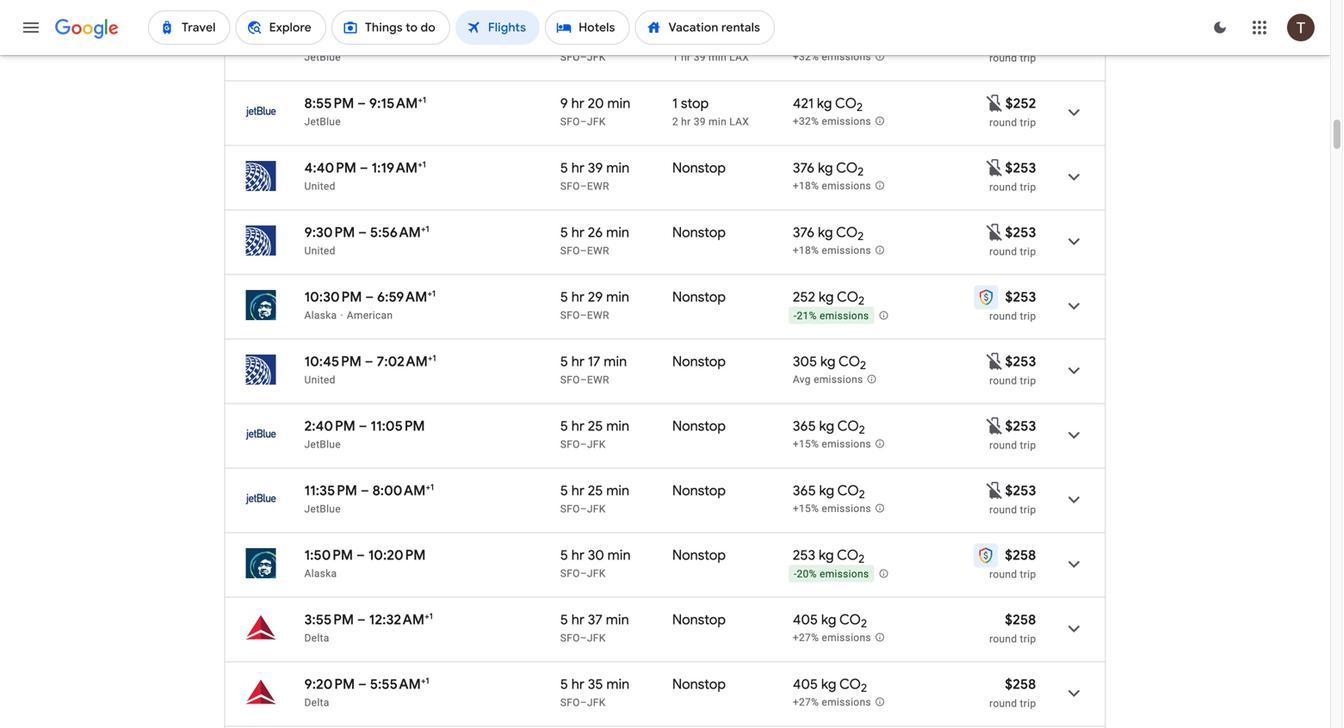 Task type: describe. For each thing, give the bounding box(es) containing it.
1 stop flight. element for 9 hr 20 min
[[673, 95, 709, 115]]

kg for 8:00 am
[[820, 482, 835, 500]]

co for 5:56 am
[[837, 224, 858, 242]]

5 hr 17 min sfo – ewr
[[561, 353, 627, 386]]

emissions for 9:15 am
[[822, 116, 872, 128]]

min for 8:30 am
[[607, 30, 630, 48]]

2 +32% from the top
[[793, 116, 819, 128]]

421
[[793, 95, 814, 112]]

co for 8:00 am
[[838, 482, 859, 500]]

+ for 6:59 am
[[428, 289, 432, 299]]

this price for this flight doesn't include overhead bin access. if you need a carry-on bag, use the bags filter to update prices. image for 376
[[985, 157, 1006, 178]]

+32% emissions button
[[788, 31, 885, 67]]

hr for 11:05 pm
[[572, 418, 585, 435]]

leaves san francisco international airport at 10:45 pm on sunday, december 3 and arrives at newark liberty international airport at 7:02 am on monday, december 4. element
[[304, 353, 436, 371]]

round trip for 8:00 am
[[990, 504, 1037, 516]]

2 for 5:55 am
[[861, 682, 867, 696]]

5 hr 26 min sfo – ewr
[[561, 224, 630, 257]]

5 for 7:02 am
[[561, 353, 568, 371]]

39 for 8 hr 35 min
[[694, 51, 706, 63]]

united for 10:45 pm
[[304, 374, 336, 386]]

8:30 am
[[369, 30, 421, 48]]

1 $258 from the top
[[1005, 547, 1037, 565]]

6:59 am
[[377, 289, 428, 306]]

1 for 8 hr 35 min
[[426, 30, 429, 41]]

2 for 1:19 am
[[858, 165, 864, 179]]

5 for 12:32 am
[[561, 612, 568, 629]]

253 us dollars text field for 376
[[1006, 224, 1037, 242]]

min for 7:02 am
[[604, 353, 627, 371]]

8:55 pm – 8:30 am + 1
[[304, 30, 429, 48]]

total duration 5 hr 17 min. element
[[561, 353, 673, 373]]

1 down total duration 8 hr 35 min. element
[[673, 51, 679, 63]]

$258 round trip for 5 hr 35 min
[[990, 676, 1037, 710]]

jetblue for 9:15 am
[[304, 116, 341, 128]]

round for 6:59 am
[[990, 311, 1018, 323]]

– inside 5 hr 17 min sfo – ewr
[[580, 374, 587, 386]]

2 inside 253 kg co 2
[[859, 552, 865, 567]]

253 us dollars text field for 252
[[1006, 289, 1037, 306]]

round trip for 1:19 am
[[990, 181, 1037, 193]]

+ for 7:02 am
[[428, 353, 433, 364]]

united for 9:30 pm
[[304, 245, 336, 257]]

flight details. leaves san francisco international airport at 10:45 pm on sunday, december 3 and arrives at newark liberty international airport at 7:02 am on monday, december 4. image
[[1054, 350, 1095, 391]]

253 us dollars text field for 8:00 am
[[1006, 482, 1037, 500]]

Arrival time: 10:20 PM. text field
[[368, 547, 426, 565]]

20
[[588, 95, 604, 112]]

253 kg co 2
[[793, 547, 865, 567]]

jfk inside 5 hr 30 min sfo – jfk
[[587, 568, 606, 580]]

jetblue for 8:00 am
[[304, 503, 341, 516]]

– up 5 hr 30 min sfo – jfk
[[580, 503, 587, 516]]

trip for 1:19 am
[[1020, 181, 1037, 193]]

8:55 pm for 9:15 am
[[304, 95, 354, 112]]

7 nonstop from the top
[[673, 547, 726, 565]]

this price for this flight doesn't include overhead bin access. if you need a carry-on bag, use the bags filter to update prices. image for 365
[[985, 416, 1006, 436]]

9
[[561, 95, 568, 112]]

– inside 5 hr 30 min sfo – jfk
[[580, 568, 587, 580]]

flight details. leaves san francisco international airport at 9:20 pm on sunday, december 3 and arrives at john f. kennedy international airport at 5:55 am on monday, december 4. image
[[1054, 673, 1095, 714]]

25 for 11:05 pm
[[588, 418, 603, 435]]

flight details. leaves san francisco international airport at 8:55 pm on sunday, december 3 and arrives at john f. kennedy international airport at 9:15 am on monday, december 4. image
[[1054, 92, 1095, 133]]

– inside 5 hr 37 min sfo – jfk
[[580, 633, 587, 645]]

jfk for 5:55 am
[[587, 697, 606, 709]]

1 inside the 1 stop 2 hr 39 min lax
[[673, 95, 678, 112]]

main menu image
[[21, 17, 41, 38]]

5 5 from the top
[[561, 418, 568, 435]]

10 round from the top
[[990, 634, 1018, 646]]

total duration 5 hr 26 min. element
[[561, 224, 673, 244]]

305
[[793, 353, 818, 371]]

3:55 pm
[[304, 612, 354, 629]]

365 for 8:00 am
[[793, 482, 816, 500]]

376 kg co 2 for 5 hr 26 min
[[793, 224, 864, 244]]

37
[[588, 612, 603, 629]]

376 for 5 hr 26 min
[[793, 224, 815, 242]]

sfo for 7:02 am
[[561, 374, 580, 386]]

-20% emissions
[[794, 569, 869, 581]]

11:35 pm
[[304, 482, 357, 500]]

9:20 pm – 5:55 am + 1
[[304, 676, 429, 694]]

305 kg co 2
[[793, 353, 867, 373]]

american
[[347, 310, 393, 322]]

– left 7:02 am
[[365, 353, 374, 371]]

1:50 pm – 10:20 pm alaska
[[304, 547, 426, 580]]

round for 8:00 am
[[990, 504, 1018, 516]]

– right 8:55 pm text box
[[358, 30, 366, 48]]

+27% for 5 hr 37 min
[[793, 632, 819, 644]]

sfo for 5:55 am
[[561, 697, 580, 709]]

7 sfo from the top
[[561, 439, 580, 451]]

9:30 pm
[[304, 224, 355, 242]]

flight details. leaves san francisco international airport at 10:30 pm on sunday, december 3 and arrives at newark liberty international airport at 6:59 am on monday, december 4. image
[[1054, 286, 1095, 327]]

1:19 am
[[372, 159, 418, 177]]

Arrival time: 6:59 AM on  Monday, December 4. text field
[[377, 289, 436, 306]]

emissions for 11:05 pm
[[822, 439, 872, 451]]

1 stop 2 hr 39 min lax
[[673, 95, 749, 128]]

– up american
[[365, 289, 374, 306]]

253 US dollars text field
[[1006, 353, 1037, 371]]

421 kg co 2
[[793, 95, 863, 115]]

round for 1:19 am
[[990, 181, 1018, 193]]

11 round from the top
[[990, 698, 1018, 710]]

-21% emissions
[[794, 310, 869, 322]]

sfo inside 5 hr 30 min sfo – jfk
[[561, 568, 580, 580]]

5 nonstop from the top
[[673, 418, 726, 435]]

+ for 12:32 am
[[425, 612, 429, 622]]

nonstop for 5:56 am
[[673, 224, 726, 242]]

leaves san francisco international airport at 4:40 pm on sunday, december 3 and arrives at newark liberty international airport at 1:19 am on monday, december 4. element
[[304, 159, 426, 177]]

round for 11:05 pm
[[990, 440, 1018, 452]]

trip for 10:20 pm
[[1020, 569, 1037, 581]]

change appearance image
[[1200, 7, 1241, 48]]

2 253 us dollars text field from the top
[[1006, 418, 1037, 435]]

nonstop for 5:55 am
[[673, 676, 726, 694]]

405 for 5 hr 35 min
[[793, 676, 818, 694]]

this price for this flight doesn't include overhead bin access. if you need a carry-on bag, use the bags filter to update prices. image for 365
[[985, 480, 1006, 501]]

leaves san francisco international airport at 8:55 pm on sunday, december 3 and arrives at john f. kennedy international airport at 8:30 am on monday, december 4. element
[[304, 30, 429, 48]]

trip for 6:59 am
[[1020, 311, 1037, 323]]

Arrival time: 7:02 AM on  Monday, December 4. text field
[[377, 353, 436, 371]]

emissions for 8:00 am
[[822, 503, 872, 515]]

– inside 5 hr 26 min sfo – ewr
[[580, 245, 587, 257]]

+18% for 5 hr 39 min
[[793, 180, 819, 192]]

jetblue inside 2:40 pm – 11:05 pm jetblue
[[304, 439, 341, 451]]

round for 10:20 pm
[[990, 569, 1018, 581]]

1 for 5 hr 37 min
[[429, 612, 433, 622]]

5 hr 39 min sfo – ewr
[[561, 159, 630, 193]]

leaves san francisco international airport at 2:40 pm on sunday, december 3 and arrives at john f. kennedy international airport at 11:05 pm on sunday, december 3. element
[[304, 418, 425, 435]]

7 round trip from the top
[[990, 440, 1037, 452]]

kg for 5:55 am
[[822, 676, 837, 694]]

29
[[588, 289, 603, 306]]

– left 1:19 am
[[360, 159, 368, 177]]

– inside 1:50 pm – 10:20 pm alaska
[[357, 547, 365, 565]]

11:05 pm
[[371, 418, 425, 435]]

1 round from the top
[[990, 52, 1018, 64]]

– inside '8 hr 35 min sfo – jfk'
[[580, 51, 587, 63]]

– inside the 5 hr 39 min sfo – ewr
[[580, 180, 587, 193]]

1 up layover (1 of 1) is a 1 hr 39 min layover at los angeles international airport in los angeles. element
[[673, 30, 678, 48]]

2 +32% emissions from the top
[[793, 116, 872, 128]]

trip for 7:02 am
[[1020, 375, 1037, 387]]

1 for 9 hr 20 min
[[423, 95, 426, 106]]

jfk for 9:15 am
[[587, 116, 606, 128]]

total duration 8 hr 35 min. element
[[561, 30, 673, 50]]

1 trip from the top
[[1020, 52, 1037, 64]]

ewr for 29
[[587, 310, 610, 322]]

round trip for 6:59 am
[[990, 311, 1037, 323]]

9 hr 20 min sfo – jfk
[[561, 95, 631, 128]]

trip for 8:00 am
[[1020, 504, 1037, 516]]

20%
[[797, 569, 817, 581]]

258 US dollars text field
[[1005, 676, 1037, 694]]

min for 11:05 pm
[[607, 418, 630, 435]]

- for 252
[[794, 310, 797, 322]]

trip for 5:56 am
[[1020, 246, 1037, 258]]

2 for 5:56 am
[[858, 229, 864, 244]]

10 trip from the top
[[1020, 634, 1037, 646]]

leaves san francisco international airport at 3:55 pm on sunday, december 3 and arrives at john f. kennedy international airport at 12:32 am on monday, december 4. element
[[304, 612, 433, 629]]

35 for 8
[[588, 30, 603, 48]]

3:55 pm – 12:32 am + 1
[[304, 612, 433, 629]]

21%
[[797, 310, 817, 322]]

emissions inside popup button
[[822, 51, 872, 63]]

Arrival time: 8:30 AM on  Monday, December 4. text field
[[369, 30, 429, 48]]

Departure time: 4:40 PM. text field
[[304, 159, 357, 177]]

– down 5 hr 17 min sfo – ewr
[[580, 439, 587, 451]]

12:32 am
[[369, 612, 425, 629]]

9:30 pm – 5:56 am + 1
[[304, 224, 429, 242]]

this price for this flight doesn't include overhead bin access. if you need a carry-on bag, use the bags filter to update prices. image for 421
[[985, 93, 1006, 113]]

5 $253 from the top
[[1006, 418, 1037, 435]]

35 for 5
[[588, 676, 603, 694]]

sfo for 8:30 am
[[561, 51, 580, 63]]

25 for 8:00 am
[[588, 482, 603, 500]]

5 hr 30 min sfo – jfk
[[561, 547, 631, 580]]

+ for 8:00 am
[[426, 482, 431, 493]]

5:56 am
[[370, 224, 421, 242]]

hr inside 1 stop 1 hr 39 min lax
[[681, 51, 691, 63]]

total duration 5 hr 37 min. element
[[561, 612, 673, 632]]

5:55 am
[[370, 676, 421, 694]]

2 for 7:02 am
[[861, 358, 867, 373]]

min for 6:59 am
[[606, 289, 630, 306]]

5 hr 37 min sfo – jfk
[[561, 612, 629, 645]]

- for 253
[[794, 569, 797, 581]]

2 for 6:59 am
[[859, 294, 865, 309]]

Departure time: 2:40 PM. text field
[[304, 418, 356, 435]]

nonstop flight. element for 7:02 am
[[673, 353, 726, 373]]



Task type: vqa. For each thing, say whether or not it's contained in the screenshot.


Task type: locate. For each thing, give the bounding box(es) containing it.
trip down 258 us dollars text field
[[1020, 634, 1037, 646]]

4 ewr from the top
[[587, 374, 610, 386]]

0 vertical spatial +32% emissions
[[793, 51, 872, 63]]

1 nonstop flight. element from the top
[[673, 159, 726, 180]]

0 vertical spatial 365
[[793, 418, 816, 435]]

10:30 pm – 6:59 am + 1
[[304, 289, 436, 306]]

1 vertical spatial -
[[794, 569, 797, 581]]

layover (1 of 1) is a 1 hr 39 min layover at los angeles international airport in los angeles. element
[[673, 50, 785, 64]]

sfo for 1:19 am
[[561, 180, 580, 193]]

min right 8
[[607, 30, 630, 48]]

1 +32% from the top
[[793, 51, 819, 63]]

min right "29"
[[606, 289, 630, 306]]

365 kg co 2 down avg emissions
[[793, 418, 865, 438]]

1 for 5 hr 35 min
[[426, 676, 429, 687]]

kg inside "252 kg co 2"
[[819, 289, 834, 306]]

– down total duration 5 hr 17 min. element
[[580, 374, 587, 386]]

0 vertical spatial +15% emissions
[[793, 439, 872, 451]]

flight details. leaves san francisco international airport at 11:35 pm on sunday, december 3 and arrives at john f. kennedy international airport at 8:00 am on monday, december 4. image
[[1054, 479, 1095, 521]]

emissions for 5:56 am
[[822, 245, 872, 257]]

9 5 from the top
[[561, 676, 568, 694]]

kg
[[817, 95, 833, 112], [818, 159, 834, 177], [818, 224, 834, 242], [819, 289, 834, 306], [821, 353, 836, 371], [820, 418, 835, 435], [820, 482, 835, 500], [819, 547, 834, 565], [822, 612, 837, 629], [822, 676, 837, 694]]

1 vertical spatial 376
[[793, 224, 815, 242]]

3 trip from the top
[[1020, 181, 1037, 193]]

min right "20"
[[608, 95, 631, 112]]

2:40 pm
[[304, 418, 356, 435]]

2 for 8:00 am
[[859, 488, 865, 502]]

+ inside "8:55 pm – 9:15 am + 1"
[[418, 95, 423, 106]]

$258 left "flight details. leaves san francisco international airport at 9:20 pm on sunday, december 3 and arrives at john f. kennedy international airport at 5:55 am on monday, december 4." image
[[1005, 676, 1037, 694]]

jfk down 37 at the bottom of the page
[[587, 633, 606, 645]]

0 vertical spatial $258 round trip
[[990, 612, 1037, 646]]

2 sfo from the top
[[561, 116, 580, 128]]

1 vertical spatial 365 kg co 2
[[793, 482, 865, 502]]

leaves san francisco international airport at 8:55 pm on sunday, december 3 and arrives at john f. kennedy international airport at 9:15 am on monday, december 4. element
[[304, 95, 426, 112]]

united down 4:40 pm
[[304, 180, 336, 193]]

2 $258 round trip from the top
[[990, 676, 1037, 710]]

$253 left flight details. leaves san francisco international airport at 11:35 pm on sunday, december 3 and arrives at john f. kennedy international airport at 8:00 am on monday, december 4. icon
[[1006, 482, 1037, 500]]

258 US dollars text field
[[1005, 612, 1037, 629]]

+ for 1:19 am
[[418, 159, 423, 170]]

hr inside 5 hr 30 min sfo – jfk
[[572, 547, 585, 565]]

+ inside 8:55 pm – 8:30 am + 1
[[421, 30, 426, 41]]

1 vertical spatial 39
[[694, 116, 706, 128]]

5 inside 5 hr 30 min sfo – jfk
[[561, 547, 568, 565]]

0 vertical spatial +27%
[[793, 632, 819, 644]]

2
[[857, 100, 863, 115], [673, 116, 679, 128], [858, 165, 864, 179], [858, 229, 864, 244], [859, 294, 865, 309], [861, 358, 867, 373], [859, 423, 865, 438], [859, 488, 865, 502], [859, 552, 865, 567], [861, 617, 867, 632], [861, 682, 867, 696]]

4 5 from the top
[[561, 353, 568, 371]]

1 +27% from the top
[[793, 632, 819, 644]]

2 vertical spatial 39
[[588, 159, 603, 177]]

5 up 5 hr 30 min sfo – jfk
[[561, 482, 568, 500]]

1 stop 1 hr 39 min lax
[[673, 30, 749, 63]]

252 US dollars text field
[[1006, 95, 1037, 112]]

6 $253 from the top
[[1006, 482, 1037, 500]]

7:02 am
[[377, 353, 428, 371]]

5 hr 25 min sfo – jfk down 5 hr 17 min sfo – ewr
[[561, 418, 630, 451]]

1 inside the 3:55 pm – 12:32 am + 1
[[429, 612, 433, 622]]

1 vertical spatial 365
[[793, 482, 816, 500]]

365 up 253
[[793, 482, 816, 500]]

5 down 5 hr 37 min sfo – jfk
[[561, 676, 568, 694]]

min inside 5 hr 29 min sfo – ewr
[[606, 289, 630, 306]]

253
[[793, 547, 816, 565]]

+ inside 11:35 pm – 8:00 am + 1
[[426, 482, 431, 493]]

round down $258 text box
[[990, 698, 1018, 710]]

delta for 3:55 pm
[[304, 633, 330, 645]]

2 +18% emissions from the top
[[793, 245, 872, 257]]

0 vertical spatial 5 hr 25 min sfo – jfk
[[561, 418, 630, 451]]

0 vertical spatial 1 stop flight. element
[[673, 30, 709, 50]]

1 for 5 hr 25 min
[[431, 482, 434, 493]]

1 jfk from the top
[[587, 51, 606, 63]]

$253 left flight details. leaves san francisco international airport at 10:45 pm on sunday, december 3 and arrives at newark liberty international airport at 7:02 am on monday, december 4. 'image'
[[1006, 353, 1037, 371]]

35 inside 5 hr 35 min sfo – jfk
[[588, 676, 603, 694]]

1 vertical spatial stop
[[681, 95, 709, 112]]

round trip for 5:56 am
[[990, 246, 1037, 258]]

sfo inside '8 hr 35 min sfo – jfk'
[[561, 51, 580, 63]]

– down total duration 5 hr 30 min. element
[[580, 568, 587, 580]]

1 - from the top
[[794, 310, 797, 322]]

5 down 9 at the top of page
[[561, 159, 568, 177]]

round left 'flight details. leaves san francisco international airport at 4:40 pm on sunday, december 3 and arrives at newark liberty international airport at 1:19 am on monday, december 4.' image
[[990, 181, 1018, 193]]

flight details. leaves san francisco international airport at 3:55 pm on sunday, december 3 and arrives at john f. kennedy international airport at 12:32 am on monday, december 4. image
[[1054, 609, 1095, 650]]

252 kg co 2
[[793, 289, 865, 309]]

Departure time: 10:45 PM. text field
[[304, 353, 362, 371]]

– right 11:35 pm
[[361, 482, 369, 500]]

total duration 5 hr 39 min. element
[[561, 159, 673, 180]]

stop
[[681, 30, 709, 48], [681, 95, 709, 112]]

+32% emissions
[[793, 51, 872, 63], [793, 116, 872, 128]]

4:40 pm – 1:19 am + 1
[[304, 159, 426, 177]]

5 hr 25 min sfo – jfk
[[561, 418, 630, 451], [561, 482, 630, 516]]

2 5 from the top
[[561, 224, 568, 242]]

+ for 5:55 am
[[421, 676, 426, 687]]

1 stop flight. element for 8 hr 35 min
[[673, 30, 709, 50]]

9:20 pm
[[304, 676, 355, 694]]

8 round trip from the top
[[990, 504, 1037, 516]]

1 total duration 5 hr 25 min. element from the top
[[561, 418, 673, 438]]

2 +15% from the top
[[793, 503, 819, 515]]

round trip up $252
[[990, 52, 1037, 64]]

2 inside the 1 stop 2 hr 39 min lax
[[673, 116, 679, 128]]

hr for 10:20 pm
[[572, 547, 585, 565]]

376
[[793, 159, 815, 177], [793, 224, 815, 242]]

1 vertical spatial +27% emissions
[[793, 697, 872, 709]]

5 sfo from the top
[[561, 310, 580, 322]]

11 trip from the top
[[1020, 698, 1037, 710]]

+27% emissions for 5 hr 37 min
[[793, 632, 872, 644]]

253 us dollars text field left 'flight details. leaves san francisco international airport at 4:40 pm on sunday, december 3 and arrives at newark liberty international airport at 1:19 am on monday, december 4.' image
[[1006, 159, 1037, 177]]

kg inside 421 kg co 2
[[817, 95, 833, 112]]

Departure time: 3:55 PM. text field
[[304, 612, 354, 629]]

7 jfk from the top
[[587, 697, 606, 709]]

0 vertical spatial total duration 5 hr 25 min. element
[[561, 418, 673, 438]]

jfk for 12:32 am
[[587, 633, 606, 645]]

total duration 5 hr 29 min. element
[[561, 289, 673, 309]]

hr for 8:00 am
[[572, 482, 585, 500]]

alaska inside 1:50 pm – 10:20 pm alaska
[[304, 568, 337, 580]]

– down total duration 5 hr 29 min. element
[[580, 310, 587, 322]]

8 nonstop from the top
[[673, 612, 726, 629]]

0 vertical spatial this price for this flight doesn't include overhead bin access. if you need a carry-on bag, use the bags filter to update prices. image
[[985, 157, 1006, 178]]

$253 left flight details. leaves san francisco international airport at 10:30 pm on sunday, december 3 and arrives at newark liberty international airport at 6:59 am on monday, december 4. 'image'
[[1006, 289, 1037, 306]]

min inside 5 hr 26 min sfo – ewr
[[606, 224, 630, 242]]

5 for 8:00 am
[[561, 482, 568, 500]]

total duration 5 hr 25 min. element for 11:05 pm
[[561, 418, 673, 438]]

min right 17
[[604, 353, 627, 371]]

8
[[561, 30, 568, 48]]

25
[[588, 418, 603, 435], [588, 482, 603, 500]]

+15% for 8:00 am
[[793, 503, 819, 515]]

sfo down total duration 5 hr 37 min. element
[[561, 633, 580, 645]]

$253 for 7:02 am
[[1006, 353, 1037, 371]]

$258 round trip
[[990, 612, 1037, 646], [990, 676, 1037, 710]]

this price for this flight doesn't include overhead bin access. if you need a carry-on bag, use the bags filter to update prices. image down 253 us dollars text box
[[985, 416, 1006, 436]]

min for 9:15 am
[[608, 95, 631, 112]]

$253
[[1006, 159, 1037, 177], [1006, 224, 1037, 242], [1006, 289, 1037, 306], [1006, 353, 1037, 371], [1006, 418, 1037, 435], [1006, 482, 1037, 500]]

co for 5:55 am
[[840, 676, 861, 694]]

1 vertical spatial this price for this flight doesn't include overhead bin access. if you need a carry-on bag, use the bags filter to update prices. image
[[985, 351, 1006, 372]]

2 jetblue from the top
[[304, 116, 341, 128]]

1 vertical spatial +18%
[[793, 245, 819, 257]]

hr inside the 5 hr 39 min sfo – ewr
[[572, 159, 585, 177]]

– inside 5 hr 29 min sfo – ewr
[[580, 310, 587, 322]]

total duration 9 hr 20 min. element
[[561, 95, 673, 115]]

total duration 5 hr 35 min. element
[[561, 676, 673, 696]]

trip up $252
[[1020, 52, 1037, 64]]

1 right 9:15 am
[[423, 95, 426, 106]]

flight details. leaves san francisco international airport at 8:55 pm on sunday, december 3 and arrives at john f. kennedy international airport at 8:30 am on monday, december 4. image
[[1054, 27, 1095, 68]]

sfo up 5 hr 30 min sfo – jfk
[[561, 503, 580, 516]]

1 +18% from the top
[[793, 180, 819, 192]]

0 vertical spatial +15%
[[793, 439, 819, 451]]

Departure time: 10:30 PM. text field
[[304, 289, 362, 306]]

2 vertical spatial this price for this flight doesn't include overhead bin access. if you need a carry-on bag, use the bags filter to update prices. image
[[985, 416, 1006, 436]]

3 round from the top
[[990, 181, 1018, 193]]

1 vertical spatial +15% emissions
[[793, 503, 872, 515]]

Departure time: 9:30 PM. text field
[[304, 224, 355, 242]]

avg
[[793, 374, 811, 386]]

7 round from the top
[[990, 440, 1018, 452]]

1 405 kg co 2 from the top
[[793, 612, 867, 632]]

8:55 pm up departure time: 8:55 pm. text field
[[304, 30, 354, 48]]

0 vertical spatial lax
[[730, 51, 749, 63]]

+ inside 9:30 pm – 5:56 am + 1
[[421, 224, 426, 235]]

co inside 305 kg co 2
[[839, 353, 861, 371]]

+18% emissions
[[793, 180, 872, 192], [793, 245, 872, 257]]

1 1 stop flight. element from the top
[[673, 30, 709, 50]]

min inside 5 hr 37 min sfo – jfk
[[606, 612, 629, 629]]

1 vertical spatial $258 round trip
[[990, 676, 1037, 710]]

trip down $258 text box
[[1020, 698, 1037, 710]]

Arrival time: 9:15 AM on  Monday, December 4. text field
[[369, 95, 426, 112]]

376 for 5 hr 39 min
[[793, 159, 815, 177]]

flight details. leaves san francisco international airport at 1:50 pm on sunday, december 3 and arrives at john f. kennedy international airport at 10:20 pm on sunday, december 3. image
[[1054, 544, 1095, 585]]

delta down "departure time: 3:55 pm." 'text field'
[[304, 633, 330, 645]]

hr
[[572, 30, 585, 48], [681, 51, 691, 63], [572, 95, 585, 112], [681, 116, 691, 128], [572, 159, 585, 177], [572, 224, 585, 242], [572, 289, 585, 306], [572, 353, 585, 371], [572, 418, 585, 435], [572, 482, 585, 500], [572, 547, 585, 565], [572, 612, 585, 629], [572, 676, 585, 694]]

2 365 kg co 2 from the top
[[793, 482, 865, 502]]

39 for 9 hr 20 min
[[694, 116, 706, 128]]

0 vertical spatial alaska
[[304, 310, 337, 322]]

10:45 pm
[[304, 353, 362, 371]]

+27% emissions for 5 hr 35 min
[[793, 697, 872, 709]]

united down 9:30 pm text box
[[304, 245, 336, 257]]

co inside "252 kg co 2"
[[837, 289, 859, 306]]

9:15 am
[[369, 95, 418, 112]]

1 vertical spatial 8:55 pm
[[304, 95, 354, 112]]

8 nonstop flight. element from the top
[[673, 612, 726, 632]]

trip up $258 text field
[[1020, 504, 1037, 516]]

1 vertical spatial +27%
[[793, 697, 819, 709]]

$253 left flight details. leaves san francisco international airport at 2:40 pm on sunday, december 3 and arrives at john f. kennedy international airport at 11:05 pm on sunday, december 3. image
[[1006, 418, 1037, 435]]

0 vertical spatial +18% emissions
[[793, 180, 872, 192]]

$252
[[1006, 95, 1037, 112]]

leaves san francisco international airport at 10:30 pm on sunday, december 3 and arrives at newark liberty international airport at 6:59 am on monday, december 4. element
[[304, 289, 436, 306]]

stop inside 1 stop 1 hr 39 min lax
[[681, 30, 709, 48]]

jetblue down 11:35 pm "text box"
[[304, 503, 341, 516]]

0 vertical spatial -
[[794, 310, 797, 322]]

+18% emissions for 5 hr 26 min
[[793, 245, 872, 257]]

1 for 5 hr 17 min
[[433, 353, 436, 364]]

min down layover (1 of 1) is a 1 hr 39 min layover at los angeles international airport in los angeles. element
[[709, 116, 727, 128]]

1 inside the 10:30 pm – 6:59 am + 1
[[432, 289, 436, 299]]

emissions
[[822, 51, 872, 63], [822, 116, 872, 128], [822, 180, 872, 192], [822, 245, 872, 257], [820, 310, 869, 322], [814, 374, 864, 386], [822, 439, 872, 451], [822, 503, 872, 515], [820, 569, 869, 581], [822, 632, 872, 644], [822, 697, 872, 709]]

$258 for 5 hr 37 min
[[1005, 612, 1037, 629]]

this price for this flight doesn't include overhead bin access. if you need a carry-on bag, use the bags filter to update prices. image for 305
[[985, 351, 1006, 372]]

+ inside 9:20 pm – 5:55 am + 1
[[421, 676, 426, 687]]

5 trip from the top
[[1020, 311, 1037, 323]]

+ for 5:56 am
[[421, 224, 426, 235]]

sfo for 5:56 am
[[561, 245, 580, 257]]

hr inside 5 hr 29 min sfo – ewr
[[572, 289, 585, 306]]

0 vertical spatial 405
[[793, 612, 818, 629]]

5 inside 5 hr 26 min sfo – ewr
[[561, 224, 568, 242]]

6 trip from the top
[[1020, 375, 1037, 387]]

emissions for 7:02 am
[[814, 374, 864, 386]]

leaves san francisco international airport at 11:35 pm on sunday, december 3 and arrives at john f. kennedy international airport at 8:00 am on monday, december 4. element
[[304, 482, 434, 500]]

30
[[588, 547, 605, 565]]

delta
[[304, 633, 330, 645], [304, 697, 330, 709]]

2 365 from the top
[[793, 482, 816, 500]]

+ inside the 3:55 pm – 12:32 am + 1
[[425, 612, 429, 622]]

2 alaska from the top
[[304, 568, 337, 580]]

35 inside '8 hr 35 min sfo – jfk'
[[588, 30, 603, 48]]

2 inside 305 kg co 2
[[861, 358, 867, 373]]

– right 3:55 pm
[[357, 612, 366, 629]]

min inside 1 stop 1 hr 39 min lax
[[709, 51, 727, 63]]

kg for 12:32 am
[[822, 612, 837, 629]]

1 vertical spatial +15%
[[793, 503, 819, 515]]

9 nonstop flight. element from the top
[[673, 676, 726, 696]]

hr up the 1 stop 2 hr 39 min lax
[[681, 51, 691, 63]]

0 vertical spatial $258
[[1005, 547, 1037, 565]]

– down total duration 9 hr 20 min. element
[[580, 116, 587, 128]]

6 nonstop flight. element from the top
[[673, 482, 726, 503]]

1 vertical spatial alaska
[[304, 568, 337, 580]]

2 vertical spatial 253 us dollars text field
[[1006, 482, 1037, 500]]

sfo inside 5 hr 37 min sfo – jfk
[[561, 633, 580, 645]]

6 jfk from the top
[[587, 633, 606, 645]]

11 sfo from the top
[[561, 697, 580, 709]]

+32% emissions up 421 kg co 2
[[793, 51, 872, 63]]

4:40 pm
[[304, 159, 357, 177]]

hr inside the 1 stop 2 hr 39 min lax
[[681, 116, 691, 128]]

alaska
[[304, 310, 337, 322], [304, 568, 337, 580]]

stop inside the 1 stop 2 hr 39 min lax
[[681, 95, 709, 112]]

253 US dollars text field
[[1006, 159, 1037, 177], [1006, 418, 1037, 435], [1006, 482, 1037, 500]]

1 jetblue from the top
[[304, 51, 341, 63]]

+15% down avg
[[793, 439, 819, 451]]

2 for 9:15 am
[[857, 100, 863, 115]]

1 vertical spatial 253 us dollars text field
[[1006, 289, 1037, 306]]

1:50 pm
[[304, 547, 353, 565]]

sfo
[[561, 51, 580, 63], [561, 116, 580, 128], [561, 180, 580, 193], [561, 245, 580, 257], [561, 310, 580, 322], [561, 374, 580, 386], [561, 439, 580, 451], [561, 503, 580, 516], [561, 568, 580, 580], [561, 633, 580, 645], [561, 697, 580, 709]]

6 nonstop from the top
[[673, 482, 726, 500]]

min up the 1 stop 2 hr 39 min lax
[[709, 51, 727, 63]]

5 hr 35 min sfo – jfk
[[561, 676, 630, 709]]

hr inside 9 hr 20 min sfo – jfk
[[572, 95, 585, 112]]

min right 30
[[608, 547, 631, 565]]

nonstop for 7:02 am
[[673, 353, 726, 371]]

0 vertical spatial 25
[[588, 418, 603, 435]]

ewr for 17
[[587, 374, 610, 386]]

trip up 253 us dollars text box
[[1020, 311, 1037, 323]]

jfk down 30
[[587, 568, 606, 580]]

Arrival time: 11:05 PM. text field
[[371, 418, 425, 435]]

min inside '8 hr 35 min sfo – jfk'
[[607, 30, 630, 48]]

1 right 6:59 am
[[432, 289, 436, 299]]

4 sfo from the top
[[561, 245, 580, 257]]

10:45 pm – 7:02 am + 1
[[304, 353, 436, 371]]

co for 1:19 am
[[837, 159, 858, 177]]

3 $253 from the top
[[1006, 289, 1037, 306]]

2 +15% emissions from the top
[[793, 503, 872, 515]]

1 +27% emissions from the top
[[793, 632, 872, 644]]

sfo for 6:59 am
[[561, 310, 580, 322]]

1 inside 11:35 pm – 8:00 am + 1
[[431, 482, 434, 493]]

– inside 9 hr 20 min sfo – jfk
[[580, 116, 587, 128]]

hr inside 5 hr 17 min sfo – ewr
[[572, 353, 585, 371]]

39 inside the 5 hr 39 min sfo – ewr
[[588, 159, 603, 177]]

min inside 5 hr 30 min sfo – jfk
[[608, 547, 631, 565]]

+32%
[[793, 51, 819, 63], [793, 116, 819, 128]]

2 this price for this flight doesn't include overhead bin access. if you need a carry-on bag, use the bags filter to update prices. image from the top
[[985, 222, 1006, 243]]

nonstop for 8:00 am
[[673, 482, 726, 500]]

5 down 5 hr 17 min sfo – ewr
[[561, 418, 568, 435]]

nonstop flight. element for 5:55 am
[[673, 676, 726, 696]]

1 vertical spatial +18% emissions
[[793, 245, 872, 257]]

39 inside the 1 stop 2 hr 39 min lax
[[694, 116, 706, 128]]

35 right 8
[[588, 30, 603, 48]]

min down 5 hr 37 min sfo – jfk
[[607, 676, 630, 694]]

365 for 11:05 pm
[[793, 418, 816, 435]]

5 inside 5 hr 37 min sfo – jfk
[[561, 612, 568, 629]]

Departure time: 9:20 PM. text field
[[304, 676, 355, 694]]

round trip up 253 us dollars text box
[[990, 311, 1037, 323]]

2 this price for this flight doesn't include overhead bin access. if you need a carry-on bag, use the bags filter to update prices. image from the top
[[985, 351, 1006, 372]]

flight details. leaves san francisco international airport at 2:40 pm on sunday, december 3 and arrives at john f. kennedy international airport at 11:05 pm on sunday, december 3. image
[[1054, 415, 1095, 456]]

hr inside 5 hr 26 min sfo – ewr
[[572, 224, 585, 242]]

253 us dollars text field for 1:19 am
[[1006, 159, 1037, 177]]

1 round trip from the top
[[990, 52, 1037, 64]]

ewr down "29"
[[587, 310, 610, 322]]

1 vertical spatial +32%
[[793, 116, 819, 128]]

jfk up 30
[[587, 503, 606, 516]]

round down 258 us dollars text field
[[990, 634, 1018, 646]]

$258
[[1005, 547, 1037, 565], [1005, 612, 1037, 629], [1005, 676, 1037, 694]]

1 inside 4:40 pm – 1:19 am + 1
[[423, 159, 426, 170]]

co for 9:15 am
[[836, 95, 857, 112]]

8 round from the top
[[990, 504, 1018, 516]]

min inside 9 hr 20 min sfo – jfk
[[608, 95, 631, 112]]

+15% emissions
[[793, 439, 872, 451], [793, 503, 872, 515]]

– right 2:40 pm
[[359, 418, 367, 435]]

kg inside 253 kg co 2
[[819, 547, 834, 565]]

united down "10:45 pm"
[[304, 374, 336, 386]]

nonstop flight. element
[[673, 159, 726, 180], [673, 224, 726, 244], [673, 289, 726, 309], [673, 353, 726, 373], [673, 418, 726, 438], [673, 482, 726, 503], [673, 547, 726, 567], [673, 612, 726, 632], [673, 676, 726, 696]]

sfo inside 5 hr 26 min sfo – ewr
[[561, 245, 580, 257]]

min
[[607, 30, 630, 48], [709, 51, 727, 63], [608, 95, 631, 112], [709, 116, 727, 128], [607, 159, 630, 177], [606, 224, 630, 242], [606, 289, 630, 306], [604, 353, 627, 371], [607, 418, 630, 435], [607, 482, 630, 500], [608, 547, 631, 565], [606, 612, 629, 629], [607, 676, 630, 694]]

1 nonstop from the top
[[673, 159, 726, 177]]

1 inside "8:55 pm – 9:15 am + 1"
[[423, 95, 426, 106]]

co for 12:32 am
[[840, 612, 861, 629]]

258 US dollars text field
[[1005, 547, 1037, 565]]

1 376 kg co 2 from the top
[[793, 159, 864, 179]]

Arrival time: 8:00 AM on  Monday, December 4. text field
[[373, 482, 434, 500]]

5 inside 5 hr 29 min sfo – ewr
[[561, 289, 568, 306]]

jfk for 8:00 am
[[587, 503, 606, 516]]

sfo for 8:00 am
[[561, 503, 580, 516]]

+15% emissions for 8:00 am
[[793, 503, 872, 515]]

jetblue
[[304, 51, 341, 63], [304, 116, 341, 128], [304, 439, 341, 451], [304, 503, 341, 516]]

co
[[836, 95, 857, 112], [837, 159, 858, 177], [837, 224, 858, 242], [837, 289, 859, 306], [839, 353, 861, 371], [838, 418, 859, 435], [838, 482, 859, 500], [837, 547, 859, 565], [840, 612, 861, 629], [840, 676, 861, 694]]

2 +18% from the top
[[793, 245, 819, 257]]

co inside 253 kg co 2
[[837, 547, 859, 565]]

0 vertical spatial delta
[[304, 633, 330, 645]]

sfo down 5 hr 17 min sfo – ewr
[[561, 439, 580, 451]]

3 jetblue from the top
[[304, 439, 341, 451]]

0 vertical spatial this price for this flight doesn't include overhead bin access. if you need a carry-on bag, use the bags filter to update prices. image
[[985, 93, 1006, 113]]

nonstop for 1:19 am
[[673, 159, 726, 177]]

united
[[304, 180, 336, 193], [304, 245, 336, 257], [304, 374, 336, 386]]

1 vertical spatial united
[[304, 245, 336, 257]]

sfo inside 5 hr 29 min sfo – ewr
[[561, 310, 580, 322]]

2 vertical spatial $258
[[1005, 676, 1037, 694]]

+32% inside popup button
[[793, 51, 819, 63]]

0 vertical spatial 35
[[588, 30, 603, 48]]

1 inside 9:30 pm – 5:56 am + 1
[[426, 224, 429, 235]]

delta down the 9:20 pm
[[304, 697, 330, 709]]

1 stop flight. element
[[673, 30, 709, 50], [673, 95, 709, 115]]

2 405 kg co 2 from the top
[[793, 676, 867, 696]]

376 kg co 2 down 421 kg co 2
[[793, 159, 864, 179]]

lax inside 1 stop 1 hr 39 min lax
[[730, 51, 749, 63]]

hr for 12:32 am
[[572, 612, 585, 629]]

lax inside the 1 stop 2 hr 39 min lax
[[730, 116, 749, 128]]

5 for 5:56 am
[[561, 224, 568, 242]]

11:35 pm – 8:00 am + 1
[[304, 482, 434, 500]]

+15% emissions for 11:05 pm
[[793, 439, 872, 451]]

+18% up 252
[[793, 245, 819, 257]]

this price for this flight doesn't include overhead bin access. if you need a carry-on bag, use the bags filter to update prices. image
[[985, 93, 1006, 113], [985, 222, 1006, 243], [985, 416, 1006, 436]]

0 vertical spatial 376
[[793, 159, 815, 177]]

1 this price for this flight doesn't include overhead bin access. if you need a carry-on bag, use the bags filter to update prices. image from the top
[[985, 93, 1006, 113]]

$253 for 1:19 am
[[1006, 159, 1037, 177]]

376 kg co 2 up "252 kg co 2"
[[793, 224, 864, 244]]

365 kg co 2 for 8:00 am
[[793, 482, 865, 502]]

26
[[588, 224, 603, 242]]

stop up layover (1 of 1) is a 2 hr 39 min layover at los angeles international airport in los angeles. element
[[681, 95, 709, 112]]

2 round from the top
[[990, 117, 1018, 129]]

hr down layover (1 of 1) is a 1 hr 39 min layover at los angeles international airport in los angeles. element
[[681, 116, 691, 128]]

1 405 from the top
[[793, 612, 818, 629]]

– right 9:30 pm text box
[[358, 224, 367, 242]]

sfo down total duration 5 hr 26 min. element
[[561, 245, 580, 257]]

this price for this flight doesn't include overhead bin access. if you need a carry-on bag, use the bags filter to update prices. image left flight details. leaves san francisco international airport at 9:30 pm on sunday, december 3 and arrives at newark liberty international airport at 5:56 am on monday, december 4. image
[[985, 222, 1006, 243]]

7 nonstop flight. element from the top
[[673, 547, 726, 567]]

avg emissions
[[793, 374, 864, 386]]

2 united from the top
[[304, 245, 336, 257]]

round
[[990, 52, 1018, 64], [990, 117, 1018, 129], [990, 181, 1018, 193], [990, 246, 1018, 258], [990, 311, 1018, 323], [990, 375, 1018, 387], [990, 440, 1018, 452], [990, 504, 1018, 516], [990, 569, 1018, 581], [990, 634, 1018, 646], [990, 698, 1018, 710]]

ewr inside the 5 hr 39 min sfo – ewr
[[587, 180, 610, 193]]

6 round from the top
[[990, 375, 1018, 387]]

252
[[793, 289, 816, 306]]

1 vertical spatial lax
[[730, 116, 749, 128]]

Departure time: 8:55 PM. text field
[[304, 30, 354, 48]]

hr for 5:56 am
[[572, 224, 585, 242]]

nonstop for 6:59 am
[[673, 289, 726, 306]]

6 sfo from the top
[[561, 374, 580, 386]]

1 +18% emissions from the top
[[793, 180, 872, 192]]

2 ewr from the top
[[587, 245, 610, 257]]

sfo for 12:32 am
[[561, 633, 580, 645]]

nonstop
[[673, 159, 726, 177], [673, 224, 726, 242], [673, 289, 726, 306], [673, 353, 726, 371], [673, 418, 726, 435], [673, 482, 726, 500], [673, 547, 726, 565], [673, 612, 726, 629], [673, 676, 726, 694]]

405
[[793, 612, 818, 629], [793, 676, 818, 694]]

1 vertical spatial 25
[[588, 482, 603, 500]]

8:55 pm
[[304, 30, 354, 48], [304, 95, 354, 112]]

17
[[588, 353, 601, 371]]

1 vertical spatial delta
[[304, 697, 330, 709]]

min inside 5 hr 35 min sfo – jfk
[[607, 676, 630, 694]]

376 kg co 2
[[793, 159, 864, 179], [793, 224, 864, 244]]

1 +15% from the top
[[793, 439, 819, 451]]

kg inside 305 kg co 2
[[821, 353, 836, 371]]

+27%
[[793, 632, 819, 644], [793, 697, 819, 709]]

hr right 8
[[572, 30, 585, 48]]

2 376 from the top
[[793, 224, 815, 242]]

0 vertical spatial united
[[304, 180, 336, 193]]

3 round trip from the top
[[990, 181, 1037, 193]]

round up 253 us dollars text box
[[990, 311, 1018, 323]]

8 sfo from the top
[[561, 503, 580, 516]]

10:20 pm
[[368, 547, 426, 565]]

1 alaska from the top
[[304, 310, 337, 322]]

5 for 1:19 am
[[561, 159, 568, 177]]

1 inside 8:55 pm – 8:30 am + 1
[[426, 30, 429, 41]]

1 vertical spatial total duration 5 hr 25 min. element
[[561, 482, 673, 503]]

+27% for 5 hr 35 min
[[793, 697, 819, 709]]

2 8:55 pm from the top
[[304, 95, 354, 112]]

1 sfo from the top
[[561, 51, 580, 63]]

8:00 am
[[373, 482, 426, 500]]

ewr
[[587, 180, 610, 193], [587, 245, 610, 257], [587, 310, 610, 322], [587, 374, 610, 386]]

8:55 pm – 9:15 am + 1
[[304, 95, 426, 112]]

2 round trip from the top
[[990, 117, 1037, 129]]

2 1 stop flight. element from the top
[[673, 95, 709, 115]]

total duration 5 hr 25 min. element up total duration 5 hr 30 min. element
[[561, 482, 673, 503]]

1 vertical spatial $258
[[1005, 612, 1037, 629]]

3 ewr from the top
[[587, 310, 610, 322]]

+ inside the 10:30 pm – 6:59 am + 1
[[428, 289, 432, 299]]

1 stop from the top
[[681, 30, 709, 48]]

253 US dollars text field
[[1006, 224, 1037, 242], [1006, 289, 1037, 306]]

1 vertical spatial 1 stop flight. element
[[673, 95, 709, 115]]

sfo inside the 5 hr 39 min sfo – ewr
[[561, 180, 580, 193]]

lax
[[730, 51, 749, 63], [730, 116, 749, 128]]

round trip down $258 text field
[[990, 569, 1037, 581]]

ewr for 39
[[587, 180, 610, 193]]

5 hr 29 min sfo – ewr
[[561, 289, 630, 322]]

trip left 'flight details. leaves san francisco international airport at 4:40 pm on sunday, december 3 and arrives at newark liberty international airport at 1:19 am on monday, december 4.' image
[[1020, 181, 1037, 193]]

Departure time: 11:35 PM. text field
[[304, 482, 357, 500]]

this price for this flight doesn't include overhead bin access. if you need a carry-on bag, use the bags filter to update prices. image
[[985, 157, 1006, 178], [985, 351, 1006, 372], [985, 480, 1006, 501]]

Arrival time: 1:19 AM on  Monday, December 4. text field
[[372, 159, 426, 177]]

1 ewr from the top
[[587, 180, 610, 193]]

min inside the 1 stop 2 hr 39 min lax
[[709, 116, 727, 128]]

– inside 5 hr 35 min sfo – jfk
[[580, 697, 587, 709]]

1 for 5 hr 29 min
[[432, 289, 436, 299]]

hr left 17
[[572, 353, 585, 371]]

+15%
[[793, 439, 819, 451], [793, 503, 819, 515]]

4 jfk from the top
[[587, 503, 606, 516]]

1 vertical spatial 405
[[793, 676, 818, 694]]

co inside 421 kg co 2
[[836, 95, 857, 112]]

round trip for 7:02 am
[[990, 375, 1037, 387]]

round trip left flight details. leaves san francisco international airport at 2:40 pm on sunday, december 3 and arrives at john f. kennedy international airport at 11:05 pm on sunday, december 3. image
[[990, 440, 1037, 452]]

2 vertical spatial united
[[304, 374, 336, 386]]

1 vertical spatial this price for this flight doesn't include overhead bin access. if you need a carry-on bag, use the bags filter to update prices. image
[[985, 222, 1006, 243]]

+ inside 4:40 pm – 1:19 am + 1
[[418, 159, 423, 170]]

– right 9:20 pm "text box" on the left of page
[[358, 676, 367, 694]]

hr for 7:02 am
[[572, 353, 585, 371]]

– inside 2:40 pm – 11:05 pm jetblue
[[359, 418, 367, 435]]

3 this price for this flight doesn't include overhead bin access. if you need a carry-on bag, use the bags filter to update prices. image from the top
[[985, 416, 1006, 436]]

8:55 pm for 8:30 am
[[304, 30, 354, 48]]

min inside the 5 hr 39 min sfo – ewr
[[607, 159, 630, 177]]

5 left "29"
[[561, 289, 568, 306]]

8 hr 35 min sfo – jfk
[[561, 30, 630, 63]]

5 hr 25 min sfo – jfk for 11:05 pm
[[561, 418, 630, 451]]

+32% emissions inside popup button
[[793, 51, 872, 63]]

flight details. leaves san francisco international airport at 9:30 pm on sunday, december 3 and arrives at newark liberty international airport at 5:56 am on monday, december 4. image
[[1054, 221, 1095, 262]]

-
[[794, 310, 797, 322], [794, 569, 797, 581]]

0 vertical spatial 405 kg co 2
[[793, 612, 867, 632]]

405 kg co 2
[[793, 612, 867, 632], [793, 676, 867, 696]]

0 vertical spatial 376 kg co 2
[[793, 159, 864, 179]]

Arrival time: 5:56 AM on  Monday, December 4. text field
[[370, 224, 429, 242]]

0 vertical spatial +27% emissions
[[793, 632, 872, 644]]

4 round trip from the top
[[990, 246, 1037, 258]]

stop for 8 hr 35 min
[[681, 30, 709, 48]]

39 inside 1 stop 1 hr 39 min lax
[[694, 51, 706, 63]]

jfk for 8:30 am
[[587, 51, 606, 63]]

- down 253
[[794, 569, 797, 581]]

+ for 8:30 am
[[421, 30, 426, 41]]

min down 5 hr 17 min sfo – ewr
[[607, 418, 630, 435]]

2 stop from the top
[[681, 95, 709, 112]]

leaves san francisco international airport at 9:30 pm on sunday, december 3 and arrives at newark liberty international airport at 5:56 am on monday, december 4. element
[[304, 224, 429, 242]]

flight details. leaves san francisco international airport at 4:40 pm on sunday, december 3 and arrives at newark liberty international airport at 1:19 am on monday, december 4. image
[[1054, 156, 1095, 198]]

2 inside 421 kg co 2
[[857, 100, 863, 115]]

4 nonstop from the top
[[673, 353, 726, 371]]

sfo inside 9 hr 20 min sfo – jfk
[[561, 116, 580, 128]]

Arrival time: 5:55 AM on  Monday, December 4. text field
[[370, 676, 429, 694]]

5
[[561, 159, 568, 177], [561, 224, 568, 242], [561, 289, 568, 306], [561, 353, 568, 371], [561, 418, 568, 435], [561, 482, 568, 500], [561, 547, 568, 565], [561, 612, 568, 629], [561, 676, 568, 694]]

5 round trip from the top
[[990, 311, 1037, 323]]

2 jfk from the top
[[587, 116, 606, 128]]

1 inside the '10:45 pm – 7:02 am + 1'
[[433, 353, 436, 364]]

3 253 us dollars text field from the top
[[1006, 482, 1037, 500]]

1 vertical spatial 376 kg co 2
[[793, 224, 864, 244]]

round down $258 text field
[[990, 569, 1018, 581]]

hr inside '8 hr 35 min sfo – jfk'
[[572, 30, 585, 48]]

$253 for 5:56 am
[[1006, 224, 1037, 242]]

0 vertical spatial 365 kg co 2
[[793, 418, 865, 438]]

hr inside 5 hr 35 min sfo – jfk
[[572, 676, 585, 694]]

min right 37 at the bottom of the page
[[606, 612, 629, 629]]

+18% emissions down 421 kg co 2
[[793, 180, 872, 192]]

jfk inside '8 hr 35 min sfo – jfk'
[[587, 51, 606, 63]]

10 sfo from the top
[[561, 633, 580, 645]]

4 nonstop flight. element from the top
[[673, 353, 726, 373]]

+18%
[[793, 180, 819, 192], [793, 245, 819, 257]]

35
[[588, 30, 603, 48], [588, 676, 603, 694]]

+15% emissions down avg emissions
[[793, 439, 872, 451]]

sfo inside 5 hr 35 min sfo – jfk
[[561, 697, 580, 709]]

sfo down total duration 5 hr 29 min. element
[[561, 310, 580, 322]]

0 vertical spatial stop
[[681, 30, 709, 48]]

emissions for 1:19 am
[[822, 180, 872, 192]]

5 inside the 5 hr 39 min sfo – ewr
[[561, 159, 568, 177]]

0 vertical spatial 8:55 pm
[[304, 30, 354, 48]]

kg for 9:15 am
[[817, 95, 833, 112]]

total duration 5 hr 30 min. element
[[561, 547, 673, 567]]

1 vertical spatial 405 kg co 2
[[793, 676, 867, 696]]

Departure time: 8:55 PM. text field
[[304, 95, 354, 112]]

ewr inside 5 hr 17 min sfo – ewr
[[587, 374, 610, 386]]

$253 for 6:59 am
[[1006, 289, 1037, 306]]

+32% emissions down 421 kg co 2
[[793, 116, 872, 128]]

+18% emissions up "252 kg co 2"
[[793, 245, 872, 257]]

0 vertical spatial 39
[[694, 51, 706, 63]]

5 nonstop flight. element from the top
[[673, 418, 726, 438]]

$253 left flight details. leaves san francisco international airport at 9:30 pm on sunday, december 3 and arrives at newark liberty international airport at 5:56 am on monday, december 4. image
[[1006, 224, 1037, 242]]

round trip
[[990, 52, 1037, 64], [990, 117, 1037, 129], [990, 181, 1037, 193], [990, 246, 1037, 258], [990, 311, 1037, 323], [990, 375, 1037, 387], [990, 440, 1037, 452], [990, 504, 1037, 516], [990, 569, 1037, 581]]

253 us dollars text field left flight details. leaves san francisco international airport at 9:30 pm on sunday, december 3 and arrives at newark liberty international airport at 5:56 am on monday, december 4. image
[[1006, 224, 1037, 242]]

2 vertical spatial this price for this flight doesn't include overhead bin access. if you need a carry-on bag, use the bags filter to update prices. image
[[985, 480, 1006, 501]]

jfk inside 9 hr 20 min sfo – jfk
[[587, 116, 606, 128]]

2 25 from the top
[[588, 482, 603, 500]]

ewr down 26 at the left top of page
[[587, 245, 610, 257]]

leaves san francisco international airport at 1:50 pm on sunday, december 3 and arrives at john f. kennedy international airport at 10:20 pm on sunday, december 3. element
[[304, 547, 426, 565]]

layover (1 of 1) is a 2 hr 39 min layover at los angeles international airport in los angeles. element
[[673, 115, 785, 129]]

1 vertical spatial +32% emissions
[[793, 116, 872, 128]]

$258 round trip left "flight details. leaves san francisco international airport at 9:20 pm on sunday, december 3 and arrives at john f. kennedy international airport at 5:55 am on monday, december 4." image
[[990, 676, 1037, 710]]

– left 9:15 am
[[358, 95, 366, 112]]

1 vertical spatial 5 hr 25 min sfo – jfk
[[561, 482, 630, 516]]

– down the total duration 5 hr 35 min. element
[[580, 697, 587, 709]]

sfo for 9:15 am
[[561, 116, 580, 128]]

8:55 pm left 9:15 am
[[304, 95, 354, 112]]

1 vertical spatial 253 us dollars text field
[[1006, 418, 1037, 435]]

0 vertical spatial +18%
[[793, 180, 819, 192]]

hr left 26 at the left top of page
[[572, 224, 585, 242]]

0 vertical spatial 253 us dollars text field
[[1006, 159, 1037, 177]]

jfk inside 5 hr 37 min sfo – jfk
[[587, 633, 606, 645]]

39
[[694, 51, 706, 63], [694, 116, 706, 128], [588, 159, 603, 177]]

total duration 5 hr 25 min. element
[[561, 418, 673, 438], [561, 482, 673, 503]]

2:40 pm – 11:05 pm jetblue
[[304, 418, 425, 451]]

– down total duration 5 hr 37 min. element
[[580, 633, 587, 645]]

Arrival time: 12:32 AM on  Monday, December 4. text field
[[369, 612, 433, 629]]

ewr inside 5 hr 26 min sfo – ewr
[[587, 245, 610, 257]]

sfo down total duration 5 hr 39 min. element
[[561, 180, 580, 193]]

Departure time: 1:50 PM. text field
[[304, 547, 353, 565]]

0 vertical spatial +32%
[[793, 51, 819, 63]]

365 down avg
[[793, 418, 816, 435]]

0 vertical spatial 253 us dollars text field
[[1006, 224, 1037, 242]]

+32% up 421
[[793, 51, 819, 63]]

1 +32% emissions from the top
[[793, 51, 872, 63]]

1 right 8:00 am
[[431, 482, 434, 493]]

ewr inside 5 hr 29 min sfo – ewr
[[587, 310, 610, 322]]

7 trip from the top
[[1020, 440, 1037, 452]]

2 inside "252 kg co 2"
[[859, 294, 865, 309]]

1
[[426, 30, 429, 41], [673, 30, 678, 48], [673, 51, 679, 63], [423, 95, 426, 106], [673, 95, 678, 112], [423, 159, 426, 170], [426, 224, 429, 235], [432, 289, 436, 299], [433, 353, 436, 364], [431, 482, 434, 493], [429, 612, 433, 622], [426, 676, 429, 687]]

1 35 from the top
[[588, 30, 603, 48]]

10:30 pm
[[304, 289, 362, 306]]

leaves san francisco international airport at 9:20 pm on sunday, december 3 and arrives at john f. kennedy international airport at 5:55 am on monday, december 4. element
[[304, 676, 429, 694]]

1 vertical spatial 35
[[588, 676, 603, 694]]

3 jfk from the top
[[587, 439, 606, 451]]

1 for 5 hr 39 min
[[423, 159, 426, 170]]

365 kg co 2 for 11:05 pm
[[793, 418, 865, 438]]

5 inside 5 hr 35 min sfo – jfk
[[561, 676, 568, 694]]

+
[[421, 30, 426, 41], [418, 95, 423, 106], [418, 159, 423, 170], [421, 224, 426, 235], [428, 289, 432, 299], [428, 353, 433, 364], [426, 482, 431, 493], [425, 612, 429, 622], [421, 676, 426, 687]]

2 for 12:32 am
[[861, 617, 867, 632]]

jfk inside 5 hr 35 min sfo – jfk
[[587, 697, 606, 709]]

min inside 5 hr 17 min sfo – ewr
[[604, 353, 627, 371]]

9 round trip from the top
[[990, 569, 1037, 581]]

– down total duration 5 hr 26 min. element
[[580, 245, 587, 257]]

lax for 9 hr 20 min
[[730, 116, 749, 128]]

5 inside 5 hr 17 min sfo – ewr
[[561, 353, 568, 371]]

sfo inside 5 hr 17 min sfo – ewr
[[561, 374, 580, 386]]



